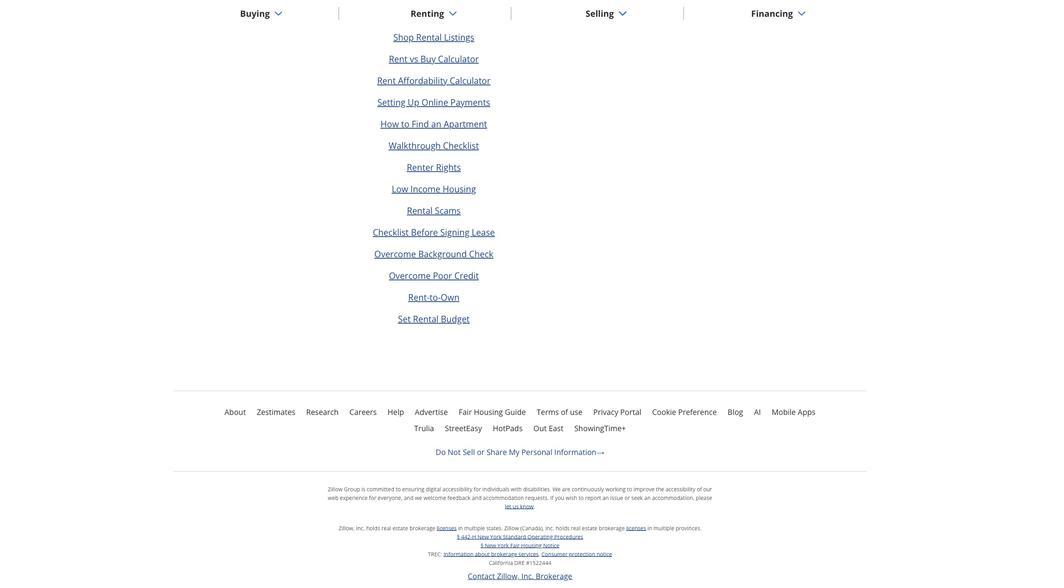 Task type: vqa. For each thing, say whether or not it's contained in the screenshot.
"6422 SE Carlton St, Portland, OR 97206" image
no



Task type: describe. For each thing, give the bounding box(es) containing it.
2 licenses from the left
[[626, 524, 646, 532]]

information inside zillow, inc. holds real estate brokerage licenses in multiple states. zillow (canada), inc. holds real estate brokerage licenses in multiple provinces. § 442-h new york standard operating procedures § new york fair housing notice trec: information about brokerage services , consumer protection notice california dre #1522444 contact zillow, inc. brokerage
[[444, 550, 474, 558]]

report
[[585, 494, 601, 501]]

improve
[[634, 485, 655, 493]]

2 holds from the left
[[556, 524, 570, 532]]

if
[[550, 494, 554, 501]]

committed
[[367, 485, 394, 493]]

0 horizontal spatial an
[[431, 118, 441, 130]]

california
[[489, 559, 513, 566]]

how to find an apartment
[[381, 118, 487, 130]]

0 vertical spatial york
[[490, 533, 502, 540]]

or inside zillow group is committed to ensuring digital accessibility for individuals with disabilities. we are continuously working to improve the accessibility of our web experience for everyone, and we welcome feedback and accommodation requests. if you wish to report an issue or seek an accommodation, please let us know .
[[625, 494, 630, 501]]

blog link
[[728, 405, 743, 418]]

2 accessibility from the left
[[666, 485, 696, 493]]

renter rights
[[407, 161, 461, 173]]

terms of use link
[[537, 405, 583, 418]]

0 vertical spatial checklist
[[443, 140, 479, 151]]

trulia
[[414, 423, 434, 433]]

zillow group is committed to ensuring digital accessibility for individuals with disabilities. we are continuously working to improve the accessibility of our web experience for everyone, and we welcome feedback and accommodation requests. if you wish to report an issue or seek an accommodation, please let us know .
[[328, 485, 712, 510]]

1 vertical spatial rental
[[407, 205, 433, 216]]

setting
[[377, 96, 405, 108]]

group
[[344, 485, 360, 493]]

cookie
[[652, 407, 676, 417]]

before
[[411, 226, 438, 238]]

we
[[553, 485, 561, 493]]

buy
[[421, 53, 436, 65]]

careers link
[[349, 405, 377, 418]]

consumer protection notice link
[[541, 550, 612, 558]]

we
[[415, 494, 422, 501]]

1 horizontal spatial an
[[603, 494, 609, 501]]

0 horizontal spatial brokerage
[[410, 524, 435, 532]]

0 vertical spatial new
[[478, 533, 489, 540]]

zestimates link
[[257, 405, 295, 418]]

up
[[408, 96, 419, 108]]

zillow, inc. holds real estate brokerage licenses in multiple states. zillow (canada), inc. holds real estate brokerage licenses in multiple provinces. § 442-h new york standard operating procedures § new york fair housing notice trec: information about brokerage services , consumer protection notice california dre #1522444 contact zillow, inc. brokerage
[[339, 524, 702, 581]]

apartment
[[444, 118, 487, 130]]

rental for shop
[[416, 31, 442, 43]]

low income housing
[[392, 183, 476, 195]]

dre
[[514, 559, 525, 566]]

you
[[555, 494, 564, 501]]

§ new york fair housing notice link
[[481, 542, 560, 549]]

disabilities.
[[523, 485, 551, 493]]

how
[[381, 118, 399, 130]]

set rental budget
[[398, 313, 470, 325]]

showingtime+ link
[[574, 422, 626, 435]]

find
[[412, 118, 429, 130]]

rent-to-own
[[408, 291, 460, 303]]

1 horizontal spatial inc.
[[522, 571, 534, 581]]

rental scams
[[407, 205, 461, 216]]

0 horizontal spatial zillow,
[[339, 524, 355, 532]]

1 vertical spatial calculator
[[450, 75, 491, 86]]

1 vertical spatial york
[[498, 542, 509, 549]]

housing inside zillow, inc. holds real estate brokerage licenses in multiple states. zillow (canada), inc. holds real estate brokerage licenses in multiple provinces. § 442-h new york standard operating procedures § new york fair housing notice trec: information about brokerage services , consumer protection notice california dre #1522444 contact zillow, inc. brokerage
[[521, 542, 542, 549]]

not
[[448, 447, 461, 457]]

walkthrough checklist
[[389, 140, 479, 151]]

1 licenses from the left
[[437, 524, 457, 532]]

protection
[[569, 550, 595, 558]]

,
[[539, 550, 540, 558]]

to up the seek
[[627, 485, 632, 493]]

1 licenses link from the left
[[437, 524, 457, 532]]

ai link
[[754, 405, 761, 418]]

wish
[[566, 494, 577, 501]]

1 in from the left
[[458, 524, 463, 532]]

0 vertical spatial §
[[457, 533, 460, 540]]

know
[[520, 503, 534, 510]]

1 multiple from the left
[[464, 524, 485, 532]]

overcome background check
[[374, 248, 493, 260]]

out east link
[[534, 422, 564, 435]]

0 horizontal spatial inc.
[[356, 524, 365, 532]]

financing
[[751, 7, 793, 19]]

privacy
[[593, 407, 618, 417]]

accommodation
[[483, 494, 524, 501]]

walkthrough checklist link
[[389, 140, 479, 151]]

2 horizontal spatial inc.
[[545, 524, 554, 532]]

how to find an apartment link
[[381, 118, 487, 130]]

2 licenses link from the left
[[626, 524, 646, 532]]

provinces.
[[676, 524, 702, 532]]

1 horizontal spatial zillow,
[[497, 571, 520, 581]]

rental for set
[[413, 313, 439, 325]]

selling
[[586, 7, 614, 19]]

1 accessibility from the left
[[443, 485, 472, 493]]

portal
[[620, 407, 641, 417]]

1 horizontal spatial §
[[481, 542, 483, 549]]

the
[[656, 485, 664, 493]]

shop
[[393, 31, 414, 43]]

advertise
[[415, 407, 448, 417]]

mobile apps
[[772, 407, 816, 417]]

fair inside zillow, inc. holds real estate brokerage licenses in multiple states. zillow (canada), inc. holds real estate brokerage licenses in multiple provinces. § 442-h new york standard operating procedures § new york fair housing notice trec: information about brokerage services , consumer protection notice california dre #1522444 contact zillow, inc. brokerage
[[510, 542, 520, 549]]

financing button
[[743, 0, 815, 26]]

digital
[[426, 485, 441, 493]]

low income housing link
[[392, 183, 476, 195]]

1 real from the left
[[382, 524, 391, 532]]

affordability
[[398, 75, 448, 86]]

check
[[469, 248, 493, 260]]

1 vertical spatial checklist
[[373, 226, 409, 238]]

web
[[328, 494, 338, 501]]

rent vs buy calculator
[[389, 53, 479, 65]]

2 horizontal spatial brokerage
[[599, 524, 625, 532]]

1 horizontal spatial brokerage
[[491, 550, 517, 558]]

income
[[410, 183, 440, 195]]

hotpads
[[493, 423, 523, 433]]

fair housing guide
[[459, 407, 526, 417]]

1 and from the left
[[404, 494, 414, 501]]

overcome for overcome poor credit
[[389, 270, 431, 281]]

credit
[[454, 270, 479, 281]]

preference
[[678, 407, 717, 417]]

→
[[596, 447, 604, 457]]

research link
[[306, 405, 339, 418]]

renter
[[407, 161, 434, 173]]

zestimates
[[257, 407, 295, 417]]

to up everyone,
[[396, 485, 401, 493]]

feedback
[[448, 494, 471, 501]]



Task type: locate. For each thing, give the bounding box(es) containing it.
or left the seek
[[625, 494, 630, 501]]

inc. down dre at the bottom of page
[[522, 571, 534, 581]]

accommodation,
[[652, 494, 695, 501]]

1 vertical spatial overcome
[[389, 270, 431, 281]]

cookie preference link
[[652, 405, 717, 418]]

holds down everyone,
[[366, 524, 380, 532]]

blog
[[728, 407, 743, 417]]

overcome poor credit link
[[389, 270, 479, 281]]

an left issue
[[603, 494, 609, 501]]

brokerage
[[536, 571, 572, 581]]

of left our
[[697, 485, 702, 493]]

states.
[[486, 524, 503, 532]]

1 vertical spatial information
[[444, 550, 474, 558]]

rent for rent affordability calculator
[[377, 75, 396, 86]]

services
[[519, 550, 539, 558]]

york down standard
[[498, 542, 509, 549]]

1 vertical spatial new
[[485, 542, 496, 549]]

0 horizontal spatial zillow
[[328, 485, 343, 493]]

0 horizontal spatial holds
[[366, 524, 380, 532]]

0 horizontal spatial information
[[444, 550, 474, 558]]

1 horizontal spatial of
[[697, 485, 702, 493]]

zillow up standard
[[504, 524, 519, 532]]

estate up procedures
[[582, 524, 598, 532]]

my
[[509, 447, 520, 457]]

1 horizontal spatial fair
[[510, 542, 520, 549]]

1 holds from the left
[[366, 524, 380, 532]]

0 horizontal spatial fair
[[459, 407, 472, 417]]

§
[[457, 533, 460, 540], [481, 542, 483, 549]]

1 vertical spatial or
[[625, 494, 630, 501]]

calculator up payments
[[450, 75, 491, 86]]

overcome for overcome background check
[[374, 248, 416, 260]]

1 vertical spatial housing
[[474, 407, 503, 417]]

licenses link up trec:
[[437, 524, 457, 532]]

overcome down the before
[[374, 248, 416, 260]]

information about brokerage services link
[[444, 550, 539, 558]]

continuously
[[572, 485, 604, 493]]

to right wish
[[579, 494, 584, 501]]

terms
[[537, 407, 559, 417]]

contact zillow, inc. brokerage link
[[329, 571, 711, 581]]

§ left 442-
[[457, 533, 460, 540]]

multiple left the provinces.
[[654, 524, 674, 532]]

1 vertical spatial for
[[369, 494, 376, 501]]

to-
[[430, 291, 441, 303]]

fair down standard
[[510, 542, 520, 549]]

2 and from the left
[[472, 494, 482, 501]]

overcome up "rent-"
[[389, 270, 431, 281]]

brokerage up notice
[[599, 524, 625, 532]]

0 vertical spatial zillow,
[[339, 524, 355, 532]]

checklist before signing lease link
[[373, 226, 495, 238]]

seek
[[631, 494, 643, 501]]

about link
[[225, 405, 246, 418]]

0 vertical spatial housing
[[443, 183, 476, 195]]

multiple up h
[[464, 524, 485, 532]]

rent up setting
[[377, 75, 396, 86]]

1 vertical spatial §
[[481, 542, 483, 549]]

0 vertical spatial fair
[[459, 407, 472, 417]]

rent affordability calculator link
[[377, 75, 491, 86]]

zillow inside zillow group is committed to ensuring digital accessibility for individuals with disabilities. we are continuously working to improve the accessibility of our web experience for everyone, and we welcome feedback and accommodation requests. if you wish to report an issue or seek an accommodation, please let us know .
[[328, 485, 343, 493]]

rental up the before
[[407, 205, 433, 216]]

0 vertical spatial for
[[474, 485, 481, 493]]

0 vertical spatial calculator
[[438, 53, 479, 65]]

listings
[[444, 31, 474, 43]]

vs
[[410, 53, 418, 65]]

§ up about at the bottom
[[481, 542, 483, 549]]

0 horizontal spatial accessibility
[[443, 485, 472, 493]]

brokerage up california
[[491, 550, 517, 558]]

welcome
[[424, 494, 446, 501]]

buying
[[240, 7, 270, 19]]

signing
[[440, 226, 469, 238]]

notice
[[597, 550, 612, 558]]

an right find
[[431, 118, 441, 130]]

estate down everyone,
[[393, 524, 408, 532]]

real
[[382, 524, 391, 532], [571, 524, 581, 532]]

checklist down apartment
[[443, 140, 479, 151]]

holds up procedures
[[556, 524, 570, 532]]

real up procedures
[[571, 524, 581, 532]]

0 vertical spatial information
[[554, 447, 596, 457]]

working
[[606, 485, 626, 493]]

do
[[436, 447, 446, 457]]

york down states.
[[490, 533, 502, 540]]

zillow, down california
[[497, 571, 520, 581]]

individuals
[[482, 485, 510, 493]]

2 vertical spatial housing
[[521, 542, 542, 549]]

of left "use"
[[561, 407, 568, 417]]

rent left the vs
[[389, 53, 408, 65]]

0 vertical spatial rental
[[416, 31, 442, 43]]

information down 442-
[[444, 550, 474, 558]]

0 vertical spatial or
[[477, 447, 485, 457]]

1 vertical spatial zillow
[[504, 524, 519, 532]]

0 horizontal spatial of
[[561, 407, 568, 417]]

0 vertical spatial overcome
[[374, 248, 416, 260]]

and down ensuring
[[404, 494, 414, 501]]

inc. up operating
[[545, 524, 554, 532]]

1 horizontal spatial accessibility
[[666, 485, 696, 493]]

1 estate from the left
[[393, 524, 408, 532]]

issue
[[610, 494, 623, 501]]

0 horizontal spatial licenses link
[[437, 524, 457, 532]]

1 horizontal spatial licenses link
[[626, 524, 646, 532]]

notice
[[543, 542, 560, 549]]

1 horizontal spatial multiple
[[654, 524, 674, 532]]

in up 442-
[[458, 524, 463, 532]]

0 horizontal spatial licenses
[[437, 524, 457, 532]]

0 horizontal spatial for
[[369, 494, 376, 501]]

(canada),
[[520, 524, 544, 532]]

accessibility
[[443, 485, 472, 493], [666, 485, 696, 493]]

let
[[505, 503, 511, 510]]

1 horizontal spatial or
[[625, 494, 630, 501]]

licenses link down the seek
[[626, 524, 646, 532]]

0 horizontal spatial in
[[458, 524, 463, 532]]

own
[[441, 291, 460, 303]]

advertise link
[[415, 405, 448, 418]]

1 horizontal spatial licenses
[[626, 524, 646, 532]]

housing down rights
[[443, 183, 476, 195]]

1 horizontal spatial zillow
[[504, 524, 519, 532]]

experience
[[340, 494, 368, 501]]

overcome background check link
[[374, 248, 493, 260]]

about
[[475, 550, 490, 558]]

1 vertical spatial of
[[697, 485, 702, 493]]

fair housing guide link
[[459, 405, 526, 418]]

1 horizontal spatial checklist
[[443, 140, 479, 151]]

housing
[[443, 183, 476, 195], [474, 407, 503, 417], [521, 542, 542, 549]]

2 multiple from the left
[[654, 524, 674, 532]]

accessibility up feedback
[[443, 485, 472, 493]]

0 vertical spatial zillow
[[328, 485, 343, 493]]

zillow, down experience
[[339, 524, 355, 532]]

operating
[[528, 533, 553, 540]]

an down improve
[[644, 494, 651, 501]]

checklist before signing lease
[[373, 226, 495, 238]]

rent-
[[408, 291, 430, 303]]

442-
[[461, 533, 472, 540]]

us
[[513, 503, 519, 510]]

fair up streeteasy link
[[459, 407, 472, 417]]

and right feedback
[[472, 494, 482, 501]]

renting
[[411, 7, 444, 19]]

new up information about brokerage services link
[[485, 542, 496, 549]]

contact
[[468, 571, 495, 581]]

selling button
[[577, 0, 636, 26]]

of inside zillow group is committed to ensuring digital accessibility for individuals with disabilities. we are continuously working to improve the accessibility of our web experience for everyone, and we welcome feedback and accommodation requests. if you wish to report an issue or seek an accommodation, please let us know .
[[697, 485, 702, 493]]

1 vertical spatial fair
[[510, 542, 520, 549]]

apps
[[798, 407, 816, 417]]

shop rental listings link
[[393, 31, 474, 43]]

1 horizontal spatial estate
[[582, 524, 598, 532]]

new
[[478, 533, 489, 540], [485, 542, 496, 549]]

rent
[[389, 53, 408, 65], [377, 75, 396, 86]]

brokerage up trec:
[[410, 524, 435, 532]]

trec:
[[428, 550, 442, 558]]

new right h
[[478, 533, 489, 540]]

0 horizontal spatial multiple
[[464, 524, 485, 532]]

or right the sell
[[477, 447, 485, 457]]

1 horizontal spatial and
[[472, 494, 482, 501]]

in down accommodation,
[[648, 524, 652, 532]]

housing up hotpads at the bottom
[[474, 407, 503, 417]]

1 vertical spatial rent
[[377, 75, 396, 86]]

do not sell or share my personal information →
[[436, 447, 604, 457]]

2 in from the left
[[648, 524, 652, 532]]

rent-to-own link
[[408, 291, 460, 303]]

0 horizontal spatial §
[[457, 533, 460, 540]]

1 horizontal spatial for
[[474, 485, 481, 493]]

§ 442-h new york standard operating procedures link
[[457, 533, 583, 540]]

poor
[[433, 270, 452, 281]]

privacy portal link
[[593, 405, 641, 418]]

rental
[[416, 31, 442, 43], [407, 205, 433, 216], [413, 313, 439, 325]]

1 horizontal spatial real
[[571, 524, 581, 532]]

careers
[[349, 407, 377, 417]]

procedures
[[554, 533, 583, 540]]

fair
[[459, 407, 472, 417], [510, 542, 520, 549]]

2 real from the left
[[571, 524, 581, 532]]

guide
[[505, 407, 526, 417]]

rent for rent vs buy calculator
[[389, 53, 408, 65]]

.
[[534, 503, 535, 510]]

calculator
[[438, 53, 479, 65], [450, 75, 491, 86]]

in
[[458, 524, 463, 532], [648, 524, 652, 532]]

to left find
[[401, 118, 409, 130]]

1 horizontal spatial in
[[648, 524, 652, 532]]

licenses down the seek
[[626, 524, 646, 532]]

housing up services
[[521, 542, 542, 549]]

1 horizontal spatial holds
[[556, 524, 570, 532]]

cookie preference
[[652, 407, 717, 417]]

for down committed
[[369, 494, 376, 501]]

information down east
[[554, 447, 596, 457]]

0 horizontal spatial and
[[404, 494, 414, 501]]

1 horizontal spatial information
[[554, 447, 596, 457]]

trulia link
[[414, 422, 434, 435]]

our
[[703, 485, 712, 493]]

#1522444
[[526, 559, 551, 566]]

0 horizontal spatial or
[[477, 447, 485, 457]]

licenses up trec:
[[437, 524, 457, 532]]

zillow up web
[[328, 485, 343, 493]]

out
[[534, 423, 547, 433]]

0 horizontal spatial real
[[382, 524, 391, 532]]

2 estate from the left
[[582, 524, 598, 532]]

rental up buy
[[416, 31, 442, 43]]

inc.
[[356, 524, 365, 532], [545, 524, 554, 532], [522, 571, 534, 581]]

inc. down experience
[[356, 524, 365, 532]]

0 horizontal spatial checklist
[[373, 226, 409, 238]]

0 vertical spatial of
[[561, 407, 568, 417]]

for left individuals
[[474, 485, 481, 493]]

2 horizontal spatial an
[[644, 494, 651, 501]]

about
[[225, 407, 246, 417]]

payments
[[450, 96, 490, 108]]

rights
[[436, 161, 461, 173]]

consumer
[[541, 550, 568, 558]]

real down everyone,
[[382, 524, 391, 532]]

2 vertical spatial rental
[[413, 313, 439, 325]]

overcome poor credit
[[389, 270, 479, 281]]

brokerage
[[410, 524, 435, 532], [599, 524, 625, 532], [491, 550, 517, 558]]

0 vertical spatial rent
[[389, 53, 408, 65]]

0 horizontal spatial estate
[[393, 524, 408, 532]]

rental right the set
[[413, 313, 439, 325]]

ai
[[754, 407, 761, 417]]

calculator down listings
[[438, 53, 479, 65]]

budget
[[441, 313, 470, 325]]

requests.
[[525, 494, 549, 501]]

zillow inside zillow, inc. holds real estate brokerage licenses in multiple states. zillow (canada), inc. holds real estate brokerage licenses in multiple provinces. § 442-h new york standard operating procedures § new york fair housing notice trec: information about brokerage services , consumer protection notice california dre #1522444 contact zillow, inc. brokerage
[[504, 524, 519, 532]]

accessibility up accommodation,
[[666, 485, 696, 493]]

scams
[[435, 205, 461, 216]]

checklist left the before
[[373, 226, 409, 238]]

1 vertical spatial zillow,
[[497, 571, 520, 581]]

everyone,
[[378, 494, 403, 501]]



